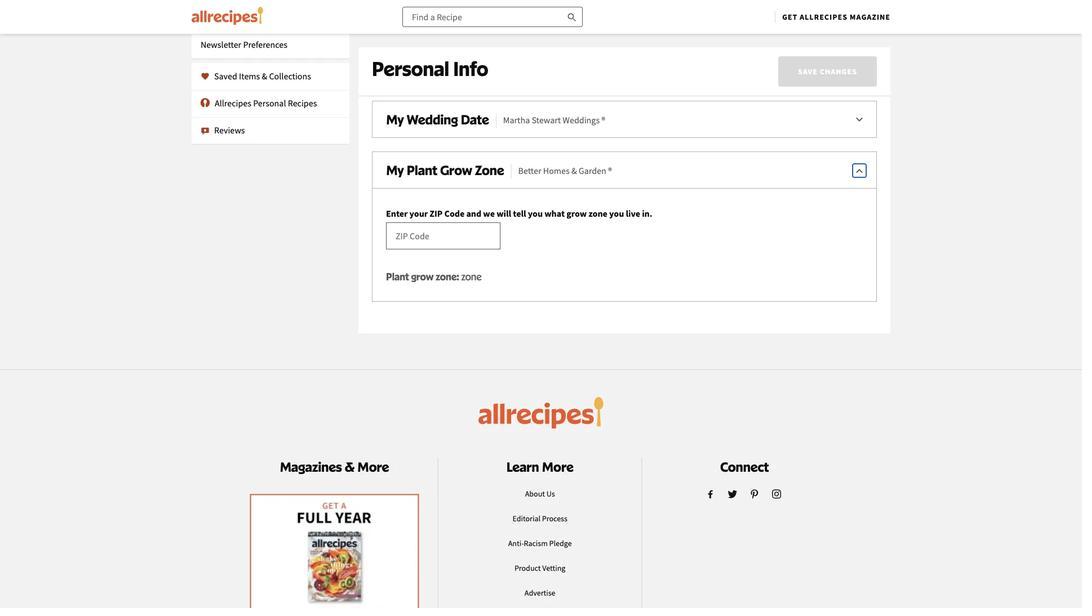 Task type: vqa. For each thing, say whether or not it's contained in the screenshot.
Connect
yes



Task type: describe. For each thing, give the bounding box(es) containing it.
share on twitter (opens in a new window) image
[[723, 486, 741, 504]]

anti-
[[508, 539, 524, 549]]

newsletter preferences
[[201, 39, 287, 50]]

vetting
[[542, 563, 566, 573]]

personal inside "link"
[[253, 98, 286, 109]]

personal info
[[372, 56, 488, 81]]

Enter your ZIP Code and we will tell you what grow zone you live in. field
[[386, 223, 500, 250]]

allrecipes inside "link"
[[215, 98, 251, 109]]

about us
[[525, 489, 555, 499]]

items
[[239, 71, 260, 82]]

martha stewart weddings ®
[[503, 114, 605, 126]]

zone:
[[436, 271, 459, 283]]

share on facebook (opens in a new window) image
[[701, 486, 719, 504]]

get allrecipes magazine
[[782, 12, 890, 22]]

date
[[461, 111, 489, 127]]

my pets
[[386, 61, 433, 77]]

change password link
[[192, 4, 349, 31]]

my wedding date
[[386, 111, 489, 127]]

saved
[[214, 71, 237, 82]]

get allrecipes magazine link
[[782, 12, 890, 22]]

editorial
[[513, 514, 540, 524]]

anti-racism pledge link
[[508, 539, 572, 549]]

& for garden
[[571, 165, 577, 176]]

grow
[[440, 162, 472, 178]]

product
[[514, 563, 541, 573]]

1 horizontal spatial zone
[[589, 208, 607, 219]]

tell
[[513, 208, 526, 219]]

allrecipes personal recipes link
[[192, 90, 349, 117]]

password
[[231, 12, 267, 23]]

homes
[[543, 165, 570, 176]]

saved items & collections link
[[192, 63, 349, 90]]

& for collections
[[262, 71, 267, 82]]

1 you from the left
[[528, 208, 543, 219]]

my for my wedding date
[[386, 111, 404, 127]]

better
[[518, 165, 541, 176]]

magazines & more image
[[250, 495, 419, 609]]

2 more from the left
[[542, 459, 574, 475]]

reviews link
[[192, 117, 349, 144]]

saved items & collections
[[214, 71, 311, 82]]

about us link
[[525, 489, 555, 499]]

newsletter
[[201, 39, 241, 50]]

0 vertical spatial personal
[[372, 56, 449, 81]]

editorial process
[[513, 514, 567, 524]]

change password
[[201, 12, 267, 23]]

garden
[[579, 165, 606, 176]]

stewart
[[532, 114, 561, 126]]

advertise
[[525, 588, 555, 598]]

advertise link
[[525, 588, 555, 598]]

allrecipes personal recipes
[[215, 98, 317, 109]]

0 vertical spatial ®
[[489, 64, 493, 75]]

1 chevron image from the top
[[853, 12, 866, 25]]

in.
[[642, 208, 652, 219]]

my basic info
[[386, 10, 463, 26]]



Task type: locate. For each thing, give the bounding box(es) containing it.
® right weddings
[[602, 114, 605, 126]]

1 more from the left
[[357, 459, 389, 475]]

plant left grow
[[407, 162, 437, 178]]

pets
[[407, 61, 433, 77]]

grow
[[567, 208, 587, 219], [411, 271, 434, 283]]

get
[[782, 12, 798, 22]]

1 vertical spatial personal
[[253, 98, 286, 109]]

martha
[[503, 114, 530, 126]]

2 horizontal spatial ®
[[608, 165, 612, 176]]

process
[[542, 514, 567, 524]]

we
[[483, 208, 495, 219]]

will
[[497, 208, 511, 219]]

2 my from the top
[[386, 61, 404, 77]]

zone left live
[[589, 208, 607, 219]]

share on pinterest (opens in a new window) image
[[745, 486, 764, 504]]

daily paws ®
[[447, 64, 493, 75]]

zone
[[589, 208, 607, 219], [461, 271, 482, 283]]

0 vertical spatial zone
[[589, 208, 607, 219]]

magazines
[[280, 459, 342, 475]]

paws
[[468, 64, 487, 75]]

plant left zone:
[[386, 271, 409, 283]]

chevron image for my pets
[[853, 63, 866, 76]]

&
[[262, 71, 267, 82], [571, 165, 577, 176], [345, 459, 355, 475]]

1 vertical spatial chevron image
[[853, 63, 866, 76]]

1 horizontal spatial &
[[345, 459, 355, 475]]

2 chevron image from the top
[[853, 63, 866, 76]]

0 horizontal spatial grow
[[411, 271, 434, 283]]

my
[[386, 10, 404, 26], [386, 61, 404, 77], [386, 111, 404, 127], [386, 162, 404, 178]]

you right tell
[[528, 208, 543, 219]]

1 vertical spatial &
[[571, 165, 577, 176]]

about
[[525, 489, 545, 499]]

1 vertical spatial plant
[[386, 271, 409, 283]]

reviews
[[214, 125, 245, 136]]

your
[[410, 208, 428, 219]]

personal down the basic
[[372, 56, 449, 81]]

1 my from the top
[[386, 10, 404, 26]]

1 horizontal spatial you
[[609, 208, 624, 219]]

0 horizontal spatial personal
[[253, 98, 286, 109]]

grow right what on the right of the page
[[567, 208, 587, 219]]

and
[[466, 208, 481, 219]]

2 horizontal spatial &
[[571, 165, 577, 176]]

3 my from the top
[[386, 111, 404, 127]]

product vetting
[[514, 563, 566, 573]]

0 vertical spatial allrecipes
[[800, 12, 848, 22]]

& right items
[[262, 71, 267, 82]]

my left "wedding"
[[386, 111, 404, 127]]

3 chevron image from the top
[[853, 113, 866, 127]]

collections
[[269, 71, 311, 82]]

personal down saved items & collections link
[[253, 98, 286, 109]]

grow left zone:
[[411, 271, 434, 283]]

Search text field
[[402, 7, 583, 27]]

0 vertical spatial info
[[440, 10, 463, 26]]

wedding
[[407, 111, 458, 127]]

allrecipes up reviews at the left top of page
[[215, 98, 251, 109]]

my for my pets
[[386, 61, 404, 77]]

magazine
[[850, 12, 890, 22]]

learn
[[506, 459, 539, 475]]

product vetting link
[[514, 563, 566, 573]]

chevron image for my wedding date
[[853, 113, 866, 127]]

what
[[545, 208, 565, 219]]

share on instagram (opens in a new window) image
[[768, 486, 786, 504]]

enter
[[386, 208, 408, 219]]

1 horizontal spatial ®
[[602, 114, 605, 126]]

0 horizontal spatial ®
[[489, 64, 493, 75]]

better homes & garden ®
[[518, 165, 612, 176]]

0 horizontal spatial zone
[[461, 271, 482, 283]]

us
[[547, 489, 555, 499]]

basic
[[407, 10, 437, 26]]

2 vertical spatial &
[[345, 459, 355, 475]]

chevron image
[[853, 164, 866, 178]]

allrecipes
[[800, 12, 848, 22], [215, 98, 251, 109]]

4 my from the top
[[386, 162, 404, 178]]

0 horizontal spatial allrecipes
[[215, 98, 251, 109]]

my plant grow zone
[[386, 162, 504, 178]]

®
[[489, 64, 493, 75], [602, 114, 605, 126], [608, 165, 612, 176]]

info right the basic
[[440, 10, 463, 26]]

& inside footer element
[[345, 459, 355, 475]]

my for my basic info
[[386, 10, 404, 26]]

plant grow zone: zone
[[386, 271, 482, 283]]

1 vertical spatial ®
[[602, 114, 605, 126]]

my for my plant grow zone
[[386, 162, 404, 178]]

0 vertical spatial plant
[[407, 162, 437, 178]]

live
[[626, 208, 640, 219]]

2 vertical spatial chevron image
[[853, 113, 866, 127]]

chevron image
[[853, 12, 866, 25], [853, 63, 866, 76], [853, 113, 866, 127]]

0 horizontal spatial more
[[357, 459, 389, 475]]

recipes
[[288, 98, 317, 109]]

1 vertical spatial zone
[[461, 271, 482, 283]]

connect
[[720, 459, 769, 475]]

magazines & more
[[280, 459, 389, 475]]

you left live
[[609, 208, 624, 219]]

editorial process link
[[513, 514, 567, 524]]

0 vertical spatial chevron image
[[853, 12, 866, 25]]

more
[[357, 459, 389, 475], [542, 459, 574, 475]]

2 you from the left
[[609, 208, 624, 219]]

& right homes
[[571, 165, 577, 176]]

0 vertical spatial &
[[262, 71, 267, 82]]

info
[[440, 10, 463, 26], [453, 56, 488, 81]]

anti-racism pledge
[[508, 539, 572, 549]]

® right garden
[[608, 165, 612, 176]]

& right "magazines"
[[345, 459, 355, 475]]

1 horizontal spatial more
[[542, 459, 574, 475]]

1 horizontal spatial allrecipes
[[800, 12, 848, 22]]

racism
[[524, 539, 548, 549]]

2 vertical spatial ®
[[608, 165, 612, 176]]

zone
[[475, 162, 504, 178]]

my left the basic
[[386, 10, 404, 26]]

change
[[201, 12, 229, 23]]

zip
[[430, 208, 443, 219]]

footer element
[[231, 458, 851, 609]]

1 vertical spatial info
[[453, 56, 488, 81]]

you
[[528, 208, 543, 219], [609, 208, 624, 219]]

code
[[444, 208, 465, 219]]

newsletter preferences link
[[192, 31, 349, 58]]

info up date
[[453, 56, 488, 81]]

weddings
[[563, 114, 600, 126]]

1 horizontal spatial grow
[[567, 208, 587, 219]]

daily
[[447, 64, 466, 75]]

® right paws
[[489, 64, 493, 75]]

1 horizontal spatial personal
[[372, 56, 449, 81]]

my up enter
[[386, 162, 404, 178]]

plant
[[407, 162, 437, 178], [386, 271, 409, 283]]

zone right zone:
[[461, 271, 482, 283]]

personal
[[372, 56, 449, 81], [253, 98, 286, 109]]

1 vertical spatial grow
[[411, 271, 434, 283]]

allrecipes right get
[[800, 12, 848, 22]]

0 horizontal spatial you
[[528, 208, 543, 219]]

0 vertical spatial grow
[[567, 208, 587, 219]]

preferences
[[243, 39, 287, 50]]

0 horizontal spatial &
[[262, 71, 267, 82]]

learn more
[[506, 459, 574, 475]]

pledge
[[549, 539, 572, 549]]

enter your zip code and we will tell you what grow zone you live in.
[[386, 208, 652, 219]]

1 vertical spatial allrecipes
[[215, 98, 251, 109]]

my left pets
[[386, 61, 404, 77]]



